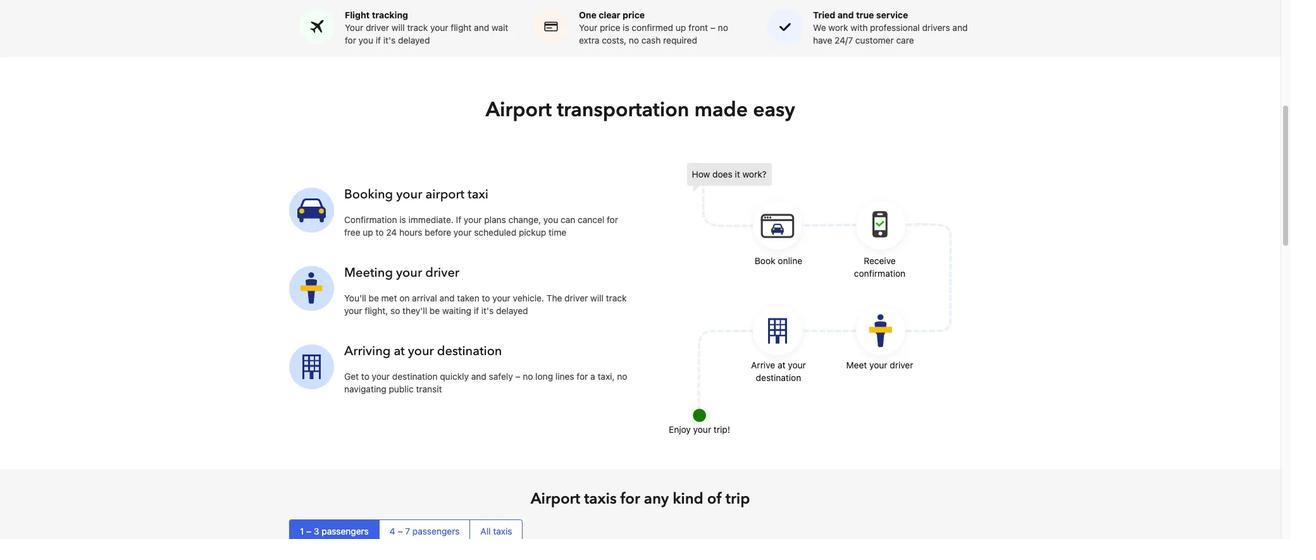 Task type: locate. For each thing, give the bounding box(es) containing it.
0 horizontal spatial you
[[359, 35, 373, 46]]

0 horizontal spatial if
[[376, 35, 381, 46]]

0 horizontal spatial will
[[392, 22, 405, 33]]

your left flight
[[430, 22, 448, 33]]

hours
[[399, 227, 422, 238]]

your inside flight tracking your driver will track your flight and wait for you if it's delayed
[[345, 22, 363, 33]]

0 vertical spatial up
[[676, 22, 686, 33]]

to inside "get to your destination quickly and safely – no long lines for a taxi, no navigating public transit"
[[361, 371, 369, 382]]

track right the
[[606, 293, 627, 304]]

is inside one clear price your price is confirmed up front – no extra costs, no cash required
[[623, 22, 629, 33]]

be up flight,
[[369, 293, 379, 304]]

your left trip!
[[693, 425, 711, 435]]

1 vertical spatial up
[[363, 227, 373, 238]]

to
[[376, 227, 384, 238], [482, 293, 490, 304], [361, 371, 369, 382]]

destination down arrive
[[756, 373, 801, 383]]

booking your airport taxi
[[344, 186, 488, 203]]

delayed down vehicle.
[[496, 306, 528, 316]]

you down flight
[[359, 35, 373, 46]]

to left 24
[[376, 227, 384, 238]]

0 vertical spatial to
[[376, 227, 384, 238]]

0 horizontal spatial to
[[361, 371, 369, 382]]

1 vertical spatial you
[[544, 215, 558, 225]]

0 horizontal spatial delayed
[[398, 35, 430, 46]]

book
[[755, 256, 776, 266]]

1 vertical spatial track
[[606, 293, 627, 304]]

we
[[813, 22, 826, 33]]

it's inside flight tracking your driver will track your flight and wait for you if it's delayed
[[383, 35, 396, 46]]

is up hours
[[399, 215, 406, 225]]

taxis up sort results by element
[[584, 489, 617, 510]]

work
[[829, 22, 848, 33]]

destination up quickly
[[437, 343, 502, 360]]

1 horizontal spatial be
[[430, 306, 440, 316]]

airport for airport taxis for any kind of trip
[[531, 489, 580, 510]]

free
[[344, 227, 360, 238]]

1 horizontal spatial will
[[590, 293, 604, 304]]

1 horizontal spatial is
[[623, 22, 629, 33]]

at right arriving
[[394, 343, 405, 360]]

to up navigating
[[361, 371, 369, 382]]

0 vertical spatial delayed
[[398, 35, 430, 46]]

taken
[[457, 293, 480, 304]]

0 horizontal spatial up
[[363, 227, 373, 238]]

for right cancel
[[607, 215, 618, 225]]

to right "taken"
[[482, 293, 490, 304]]

if inside you'll be met on arrival and taken to your vehicle. the driver will track your flight, so they'll be waiting if it's delayed
[[474, 306, 479, 316]]

for down flight
[[345, 35, 356, 46]]

0 vertical spatial you
[[359, 35, 373, 46]]

taxis for all
[[493, 526, 512, 537]]

driver right the
[[565, 293, 588, 304]]

clear
[[599, 10, 620, 20]]

– left 7 at the left bottom of the page
[[398, 526, 403, 537]]

0 vertical spatial track
[[407, 22, 428, 33]]

2 passengers from the left
[[413, 526, 460, 537]]

scheduled
[[474, 227, 516, 238]]

online
[[778, 256, 802, 266]]

0 horizontal spatial price
[[600, 22, 620, 33]]

0 horizontal spatial at
[[394, 343, 405, 360]]

your
[[345, 22, 363, 33], [579, 22, 597, 33]]

0 vertical spatial if
[[376, 35, 381, 46]]

0 horizontal spatial is
[[399, 215, 406, 225]]

1 vertical spatial taxis
[[493, 526, 512, 537]]

enjoy
[[669, 425, 691, 435]]

at inside arrive at your destination
[[778, 360, 786, 371]]

price
[[623, 10, 645, 20], [600, 22, 620, 33]]

price down clear on the top of page
[[600, 22, 620, 33]]

your up navigating
[[372, 371, 390, 382]]

0 horizontal spatial track
[[407, 22, 428, 33]]

it's right 'waiting'
[[481, 306, 494, 316]]

taxis inside sort results by element
[[493, 526, 512, 537]]

and inside "get to your destination quickly and safely – no long lines for a taxi, no navigating public transit"
[[471, 371, 486, 382]]

will down tracking
[[392, 22, 405, 33]]

1 horizontal spatial delayed
[[496, 306, 528, 316]]

1 horizontal spatial you
[[544, 215, 558, 225]]

booking airport taxi image for meeting your driver
[[289, 266, 334, 311]]

for left any
[[620, 489, 640, 510]]

passengers for 4 – 7 passengers
[[413, 526, 460, 537]]

you inside flight tracking your driver will track your flight and wait for you if it's delayed
[[359, 35, 373, 46]]

2 your from the left
[[579, 22, 597, 33]]

delayed inside you'll be met on arrival and taken to your vehicle. the driver will track your flight, so they'll be waiting if it's delayed
[[496, 306, 528, 316]]

if
[[456, 215, 461, 225]]

1 – 3 passengers
[[300, 526, 369, 537]]

1 horizontal spatial it's
[[481, 306, 494, 316]]

your left vehicle.
[[493, 293, 511, 304]]

up up required
[[676, 22, 686, 33]]

to inside you'll be met on arrival and taken to your vehicle. the driver will track your flight, so they'll be waiting if it's delayed
[[482, 293, 490, 304]]

tracking
[[372, 10, 408, 20]]

professional
[[870, 22, 920, 33]]

at right arrive
[[778, 360, 786, 371]]

–
[[711, 22, 716, 33], [515, 371, 520, 382], [306, 526, 311, 537], [398, 526, 403, 537]]

destination inside "get to your destination quickly and safely – no long lines for a taxi, no navigating public transit"
[[392, 371, 438, 382]]

for inside "get to your destination quickly and safely – no long lines for a taxi, no navigating public transit"
[[577, 371, 588, 382]]

1 horizontal spatial your
[[579, 22, 597, 33]]

0 vertical spatial be
[[369, 293, 379, 304]]

cash
[[642, 35, 661, 46]]

will right the
[[590, 293, 604, 304]]

1 vertical spatial price
[[600, 22, 620, 33]]

and
[[838, 10, 854, 20], [474, 22, 489, 33], [953, 22, 968, 33], [439, 293, 455, 304], [471, 371, 486, 382]]

book online
[[755, 256, 802, 266]]

0 horizontal spatial your
[[345, 22, 363, 33]]

– right "front"
[[711, 22, 716, 33]]

1 vertical spatial to
[[482, 293, 490, 304]]

if
[[376, 35, 381, 46], [474, 306, 479, 316]]

your right if
[[464, 215, 482, 225]]

at
[[394, 343, 405, 360], [778, 360, 786, 371]]

passengers right 7 at the left bottom of the page
[[413, 526, 460, 537]]

delayed down tracking
[[398, 35, 430, 46]]

kind
[[673, 489, 704, 510]]

2 vertical spatial to
[[361, 371, 369, 382]]

a
[[590, 371, 595, 382]]

one
[[579, 10, 597, 20]]

1 vertical spatial if
[[474, 306, 479, 316]]

1 horizontal spatial track
[[606, 293, 627, 304]]

1 vertical spatial will
[[590, 293, 604, 304]]

passengers right "3" at the left bottom
[[322, 526, 369, 537]]

up inside confirmation is immediate. if your plans change, you can cancel for free up to 24 hours before your scheduled pickup time
[[363, 227, 373, 238]]

driver down tracking
[[366, 22, 389, 33]]

1 vertical spatial is
[[399, 215, 406, 225]]

airport
[[486, 96, 552, 124], [531, 489, 580, 510]]

you up time
[[544, 215, 558, 225]]

taxi,
[[598, 371, 615, 382]]

and up 'waiting'
[[439, 293, 455, 304]]

destination for arrive at your destination
[[756, 373, 801, 383]]

passengers
[[322, 526, 369, 537], [413, 526, 460, 537]]

track inside flight tracking your driver will track your flight and wait for you if it's delayed
[[407, 22, 428, 33]]

and left the "safely"
[[471, 371, 486, 382]]

trip
[[726, 489, 750, 510]]

1 passengers from the left
[[322, 526, 369, 537]]

1 horizontal spatial if
[[474, 306, 479, 316]]

delayed inside flight tracking your driver will track your flight and wait for you if it's delayed
[[398, 35, 430, 46]]

destination inside arrive at your destination
[[756, 373, 801, 383]]

airport for airport transportation made easy
[[486, 96, 552, 124]]

waiting
[[442, 306, 471, 316]]

your down if
[[454, 227, 472, 238]]

price up confirmed
[[623, 10, 645, 20]]

arrive at your destination
[[751, 360, 806, 383]]

2 horizontal spatial to
[[482, 293, 490, 304]]

if down "taken"
[[474, 306, 479, 316]]

your down flight
[[345, 22, 363, 33]]

before
[[425, 227, 451, 238]]

driver
[[366, 22, 389, 33], [425, 265, 459, 282], [565, 293, 588, 304], [890, 360, 913, 371]]

and up work at the right top
[[838, 10, 854, 20]]

1 vertical spatial airport
[[531, 489, 580, 510]]

0 vertical spatial will
[[392, 22, 405, 33]]

and right drivers
[[953, 22, 968, 33]]

your up transit
[[408, 343, 434, 360]]

0 vertical spatial price
[[623, 10, 645, 20]]

0 horizontal spatial it's
[[383, 35, 396, 46]]

true
[[856, 10, 874, 20]]

and left wait
[[474, 22, 489, 33]]

so
[[390, 306, 400, 316]]

confirmed
[[632, 22, 673, 33]]

1 horizontal spatial up
[[676, 22, 686, 33]]

on
[[399, 293, 410, 304]]

front
[[689, 22, 708, 33]]

your inside arrive at your destination
[[788, 360, 806, 371]]

will inside flight tracking your driver will track your flight and wait for you if it's delayed
[[392, 22, 405, 33]]

safely
[[489, 371, 513, 382]]

booking airport taxi image
[[687, 163, 953, 429], [289, 188, 334, 233], [289, 266, 334, 311], [289, 345, 334, 389]]

booking
[[344, 186, 393, 203]]

met
[[381, 293, 397, 304]]

1 vertical spatial delayed
[[496, 306, 528, 316]]

1 horizontal spatial passengers
[[413, 526, 460, 537]]

your inside "get to your destination quickly and safely – no long lines for a taxi, no navigating public transit"
[[372, 371, 390, 382]]

up inside one clear price your price is confirmed up front – no extra costs, no cash required
[[676, 22, 686, 33]]

taxis right the all
[[493, 526, 512, 537]]

driver inside you'll be met on arrival and taken to your vehicle. the driver will track your flight, so they'll be waiting if it's delayed
[[565, 293, 588, 304]]

track down tracking
[[407, 22, 428, 33]]

0 vertical spatial airport
[[486, 96, 552, 124]]

at for arriving
[[394, 343, 405, 360]]

driver right meet
[[890, 360, 913, 371]]

destination up public
[[392, 371, 438, 382]]

your down the one
[[579, 22, 597, 33]]

be
[[369, 293, 379, 304], [430, 306, 440, 316]]

0 vertical spatial is
[[623, 22, 629, 33]]

will
[[392, 22, 405, 33], [590, 293, 604, 304]]

– inside one clear price your price is confirmed up front – no extra costs, no cash required
[[711, 22, 716, 33]]

0 vertical spatial taxis
[[584, 489, 617, 510]]

airport taxis for any kind of trip
[[531, 489, 750, 510]]

for left a
[[577, 371, 588, 382]]

your right arrive
[[788, 360, 806, 371]]

track
[[407, 22, 428, 33], [606, 293, 627, 304]]

1 horizontal spatial taxis
[[584, 489, 617, 510]]

if inside flight tracking your driver will track your flight and wait for you if it's delayed
[[376, 35, 381, 46]]

0 horizontal spatial passengers
[[322, 526, 369, 537]]

it's down tracking
[[383, 35, 396, 46]]

– inside "get to your destination quickly and safely – no long lines for a taxi, no navigating public transit"
[[515, 371, 520, 382]]

1 horizontal spatial at
[[778, 360, 786, 371]]

0 vertical spatial it's
[[383, 35, 396, 46]]

if down tracking
[[376, 35, 381, 46]]

1 vertical spatial it's
[[481, 306, 494, 316]]

your up on
[[396, 265, 422, 282]]

0 horizontal spatial taxis
[[493, 526, 512, 537]]

your
[[430, 22, 448, 33], [396, 186, 422, 203], [464, 215, 482, 225], [454, 227, 472, 238], [396, 265, 422, 282], [493, 293, 511, 304], [344, 306, 362, 316], [408, 343, 434, 360], [788, 360, 806, 371], [869, 360, 887, 371], [372, 371, 390, 382], [693, 425, 711, 435]]

1 your from the left
[[345, 22, 363, 33]]

is up costs,
[[623, 22, 629, 33]]

you'll be met on arrival and taken to your vehicle. the driver will track your flight, so they'll be waiting if it's delayed
[[344, 293, 627, 316]]

– right the "safely"
[[515, 371, 520, 382]]

arriving at your destination
[[344, 343, 502, 360]]

you'll
[[344, 293, 366, 304]]

receive confirmation
[[854, 256, 906, 279]]

1 horizontal spatial to
[[376, 227, 384, 238]]

up down confirmation
[[363, 227, 373, 238]]

confirmation
[[344, 215, 397, 225]]

be down 'arrival'
[[430, 306, 440, 316]]

will inside you'll be met on arrival and taken to your vehicle. the driver will track your flight, so they'll be waiting if it's delayed
[[590, 293, 604, 304]]

one clear price your price is confirmed up front – no extra costs, no cash required
[[579, 10, 728, 46]]

taxis
[[584, 489, 617, 510], [493, 526, 512, 537]]



Task type: vqa. For each thing, say whether or not it's contained in the screenshot.


Task type: describe. For each thing, give the bounding box(es) containing it.
required
[[663, 35, 697, 46]]

navigating
[[344, 384, 386, 395]]

care
[[896, 35, 914, 46]]

plans
[[484, 215, 506, 225]]

service
[[876, 10, 908, 20]]

it
[[735, 169, 740, 180]]

they'll
[[403, 306, 427, 316]]

24
[[386, 227, 397, 238]]

meet
[[846, 360, 867, 371]]

for inside flight tracking your driver will track your flight and wait for you if it's delayed
[[345, 35, 356, 46]]

track inside you'll be met on arrival and taken to your vehicle. the driver will track your flight, so they'll be waiting if it's delayed
[[606, 293, 627, 304]]

of
[[707, 489, 722, 510]]

arrive
[[751, 360, 775, 371]]

can
[[561, 215, 575, 225]]

meeting
[[344, 265, 393, 282]]

transportation
[[557, 96, 689, 124]]

costs,
[[602, 35, 627, 46]]

meeting your driver
[[344, 265, 459, 282]]

how does it work?
[[692, 169, 767, 180]]

public
[[389, 384, 414, 395]]

get
[[344, 371, 359, 382]]

have
[[813, 35, 832, 46]]

and inside flight tracking your driver will track your flight and wait for you if it's delayed
[[474, 22, 489, 33]]

work?
[[743, 169, 767, 180]]

does
[[713, 169, 733, 180]]

change,
[[508, 215, 541, 225]]

passengers for 1 – 3 passengers
[[322, 526, 369, 537]]

arriving
[[344, 343, 391, 360]]

extra
[[579, 35, 600, 46]]

driver up 'arrival'
[[425, 265, 459, 282]]

easy
[[753, 96, 795, 124]]

vehicle.
[[513, 293, 544, 304]]

get to your destination quickly and safely – no long lines for a taxi, no navigating public transit
[[344, 371, 627, 395]]

no right taxi,
[[617, 371, 627, 382]]

wait
[[492, 22, 508, 33]]

trip!
[[714, 425, 730, 435]]

made
[[694, 96, 748, 124]]

and inside you'll be met on arrival and taken to your vehicle. the driver will track your flight, so they'll be waiting if it's delayed
[[439, 293, 455, 304]]

cancel
[[578, 215, 604, 225]]

pickup
[[519, 227, 546, 238]]

all taxis
[[481, 526, 512, 537]]

for inside confirmation is immediate. if your plans change, you can cancel for free up to 24 hours before your scheduled pickup time
[[607, 215, 618, 225]]

flight,
[[365, 306, 388, 316]]

you inside confirmation is immediate. if your plans change, you can cancel for free up to 24 hours before your scheduled pickup time
[[544, 215, 558, 225]]

all
[[481, 526, 491, 537]]

booking airport taxi image for booking your airport taxi
[[289, 188, 334, 233]]

enjoy your trip!
[[669, 425, 730, 435]]

24/7
[[835, 35, 853, 46]]

your inside flight tracking your driver will track your flight and wait for you if it's delayed
[[430, 22, 448, 33]]

destination for get to your destination quickly and safely – no long lines for a taxi, no navigating public transit
[[392, 371, 438, 382]]

customer
[[855, 35, 894, 46]]

is inside confirmation is immediate. if your plans change, you can cancel for free up to 24 hours before your scheduled pickup time
[[399, 215, 406, 225]]

no left long
[[523, 371, 533, 382]]

no left cash
[[629, 35, 639, 46]]

lines
[[555, 371, 574, 382]]

receive
[[864, 256, 896, 266]]

how
[[692, 169, 710, 180]]

your up immediate.
[[396, 186, 422, 203]]

immediate.
[[409, 215, 454, 225]]

– right 1
[[306, 526, 311, 537]]

tried
[[813, 10, 835, 20]]

4
[[390, 526, 395, 537]]

your right meet
[[869, 360, 887, 371]]

tried and true service we work with professional drivers and have 24/7 customer care
[[813, 10, 968, 46]]

sort results by element
[[289, 520, 992, 540]]

flight tracking your driver will track your flight and wait for you if it's delayed
[[345, 10, 508, 46]]

drivers
[[922, 22, 950, 33]]

destination for arriving at your destination
[[437, 343, 502, 360]]

3
[[314, 526, 319, 537]]

transit
[[416, 384, 442, 395]]

1 vertical spatial be
[[430, 306, 440, 316]]

time
[[549, 227, 566, 238]]

it's inside you'll be met on arrival and taken to your vehicle. the driver will track your flight, so they'll be waiting if it's delayed
[[481, 306, 494, 316]]

any
[[644, 489, 669, 510]]

taxis for airport
[[584, 489, 617, 510]]

no right "front"
[[718, 22, 728, 33]]

airport
[[425, 186, 465, 203]]

taxi
[[468, 186, 488, 203]]

confirmation is immediate. if your plans change, you can cancel for free up to 24 hours before your scheduled pickup time
[[344, 215, 618, 238]]

0 horizontal spatial be
[[369, 293, 379, 304]]

with
[[851, 22, 868, 33]]

flight
[[451, 22, 472, 33]]

quickly
[[440, 371, 469, 382]]

meet your driver
[[846, 360, 913, 371]]

1
[[300, 526, 304, 537]]

at for arrive
[[778, 360, 786, 371]]

your down you'll
[[344, 306, 362, 316]]

driver inside flight tracking your driver will track your flight and wait for you if it's delayed
[[366, 22, 389, 33]]

flight
[[345, 10, 370, 20]]

4 – 7 passengers
[[390, 526, 460, 537]]

long
[[535, 371, 553, 382]]

airport transportation made easy
[[486, 96, 795, 124]]

1 horizontal spatial price
[[623, 10, 645, 20]]

booking airport taxi image for arriving at your destination
[[289, 345, 334, 389]]

the
[[547, 293, 562, 304]]

confirmation
[[854, 268, 906, 279]]

arrival
[[412, 293, 437, 304]]

your inside one clear price your price is confirmed up front – no extra costs, no cash required
[[579, 22, 597, 33]]

to inside confirmation is immediate. if your plans change, you can cancel for free up to 24 hours before your scheduled pickup time
[[376, 227, 384, 238]]



